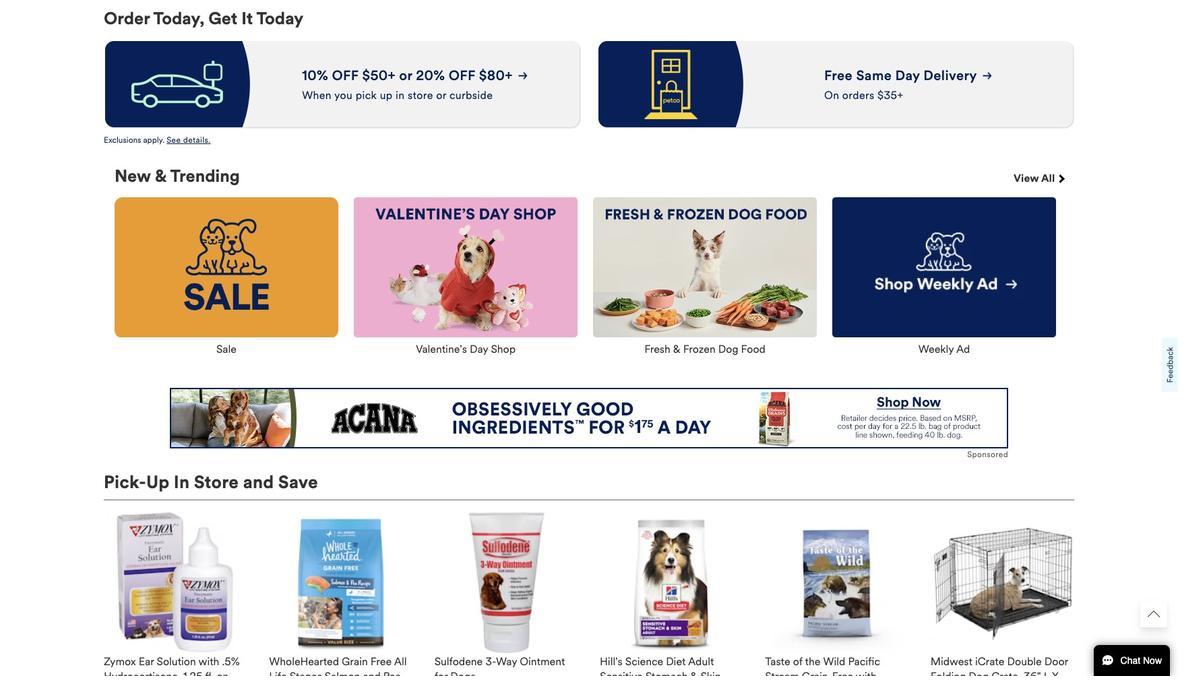 Task type: describe. For each thing, give the bounding box(es) containing it.
curbside
[[449, 89, 493, 102]]

$35+
[[878, 89, 904, 102]]

fresh & frozen dog food
[[644, 343, 766, 356]]

exclusions
[[104, 136, 141, 145]]

dog
[[718, 343, 738, 356]]

when
[[302, 89, 332, 102]]

order
[[104, 8, 150, 29]]

details.
[[183, 136, 211, 145]]

same
[[856, 67, 892, 84]]

fresh & frozen dog food link
[[644, 338, 766, 356]]

on
[[824, 89, 839, 102]]

frozen
[[683, 343, 716, 356]]

& for frozen
[[673, 343, 681, 356]]

free same day delivery link
[[824, 67, 983, 84]]

ad
[[956, 343, 970, 356]]

sale
[[216, 343, 237, 356]]

0 horizontal spatial day
[[470, 343, 488, 356]]

styled arrow button link
[[1140, 601, 1167, 628]]

delivery
[[924, 67, 977, 84]]

fresh
[[644, 343, 670, 356]]

sale link
[[216, 338, 237, 356]]

new
[[115, 166, 151, 187]]

free same day delivery
[[824, 67, 977, 84]]

0 horizontal spatial or
[[399, 67, 412, 84]]

exclusions apply. see details.
[[104, 136, 211, 145]]

store
[[194, 472, 239, 493]]

pick
[[356, 89, 377, 102]]

shop
[[491, 343, 516, 356]]

pick-up in store and save
[[104, 472, 318, 493]]

valentine's day shop link
[[416, 338, 516, 356]]

you
[[334, 89, 353, 102]]

view all link
[[1014, 167, 1064, 198]]

save
[[278, 472, 318, 493]]

up
[[380, 89, 393, 102]]

in
[[174, 472, 190, 493]]



Task type: vqa. For each thing, say whether or not it's contained in the screenshot.
clear search field text IMAGE
no



Task type: locate. For each thing, give the bounding box(es) containing it.
1 horizontal spatial or
[[436, 89, 446, 102]]

sponsored
[[967, 450, 1008, 460]]

& inside fresh & frozen dog food link
[[673, 343, 681, 356]]

$50+
[[362, 67, 396, 84]]

on orders $35+
[[824, 89, 904, 102]]

& right fresh
[[673, 343, 681, 356]]

and
[[243, 472, 274, 493]]

0 vertical spatial or
[[399, 67, 412, 84]]

1 horizontal spatial &
[[673, 343, 681, 356]]

valentine's
[[416, 343, 467, 356]]

$50+ or 20%
[[359, 67, 449, 84]]

valentine's day shop
[[416, 343, 516, 356]]

20%
[[416, 67, 445, 84]]

weekly
[[919, 343, 954, 356]]

&
[[155, 166, 167, 187], [673, 343, 681, 356]]

10%
[[302, 67, 332, 84]]

up
[[146, 472, 169, 493]]

1 vertical spatial &
[[673, 343, 681, 356]]

day up the $35+
[[895, 67, 920, 84]]

when you pick up in store or curbside
[[302, 89, 493, 102]]

& for trending
[[155, 166, 167, 187]]

weekly ad link
[[919, 338, 970, 356]]

store
[[408, 89, 433, 102]]

$80+
[[476, 67, 513, 84]]

& right the new
[[155, 166, 167, 187]]

see details. link
[[167, 136, 216, 145]]

apply.
[[143, 136, 165, 145]]

scroll to top image
[[1148, 609, 1160, 621]]

or
[[399, 67, 412, 84], [436, 89, 446, 102]]

day left shop
[[470, 343, 488, 356]]

weekly ad
[[919, 343, 970, 356]]

0 vertical spatial &
[[155, 166, 167, 187]]

day
[[895, 67, 920, 84], [470, 343, 488, 356]]

or right store
[[436, 89, 446, 102]]

today,
[[153, 8, 204, 29]]

in
[[396, 89, 405, 102]]

1 vertical spatial day
[[470, 343, 488, 356]]

free
[[824, 67, 853, 84]]

pick-
[[104, 472, 146, 493]]

or up in
[[399, 67, 412, 84]]

0 horizontal spatial &
[[155, 166, 167, 187]]

order today, get it today
[[104, 8, 303, 29]]

today
[[256, 8, 303, 29]]

1 horizontal spatial day
[[895, 67, 920, 84]]

0 vertical spatial day
[[895, 67, 920, 84]]

orders
[[842, 89, 875, 102]]

it
[[241, 8, 253, 29]]

get
[[208, 8, 237, 29]]

view
[[1014, 172, 1039, 185]]

food
[[741, 343, 766, 356]]

see
[[167, 136, 181, 145]]

all
[[1041, 172, 1055, 185]]

1 vertical spatial or
[[436, 89, 446, 102]]

sponsored link
[[170, 388, 1008, 461]]

trending
[[170, 166, 240, 187]]

new & trending
[[115, 166, 240, 187]]

view all
[[1014, 172, 1058, 185]]



